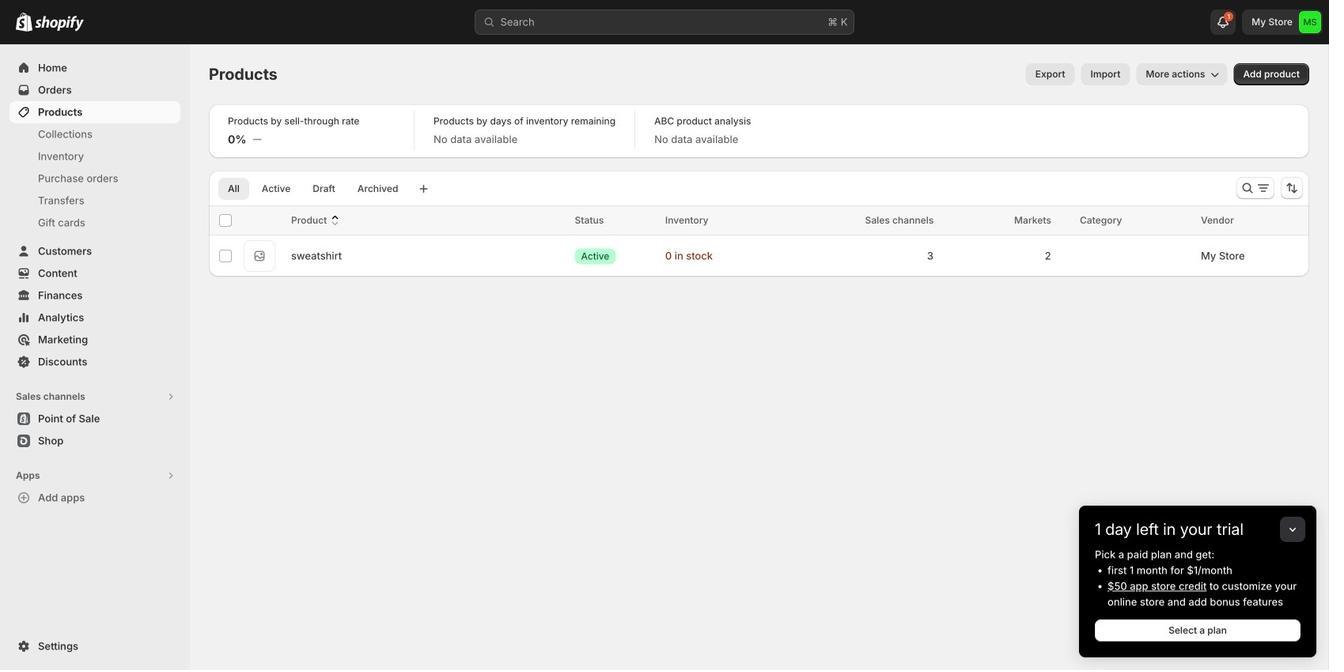 Task type: locate. For each thing, give the bounding box(es) containing it.
tab list
[[215, 177, 411, 200]]

my store image
[[1299, 11, 1321, 33]]



Task type: describe. For each thing, give the bounding box(es) containing it.
shopify image
[[35, 16, 84, 31]]

shopify image
[[16, 12, 32, 31]]



Task type: vqa. For each thing, say whether or not it's contained in the screenshot.
"Content"
no



